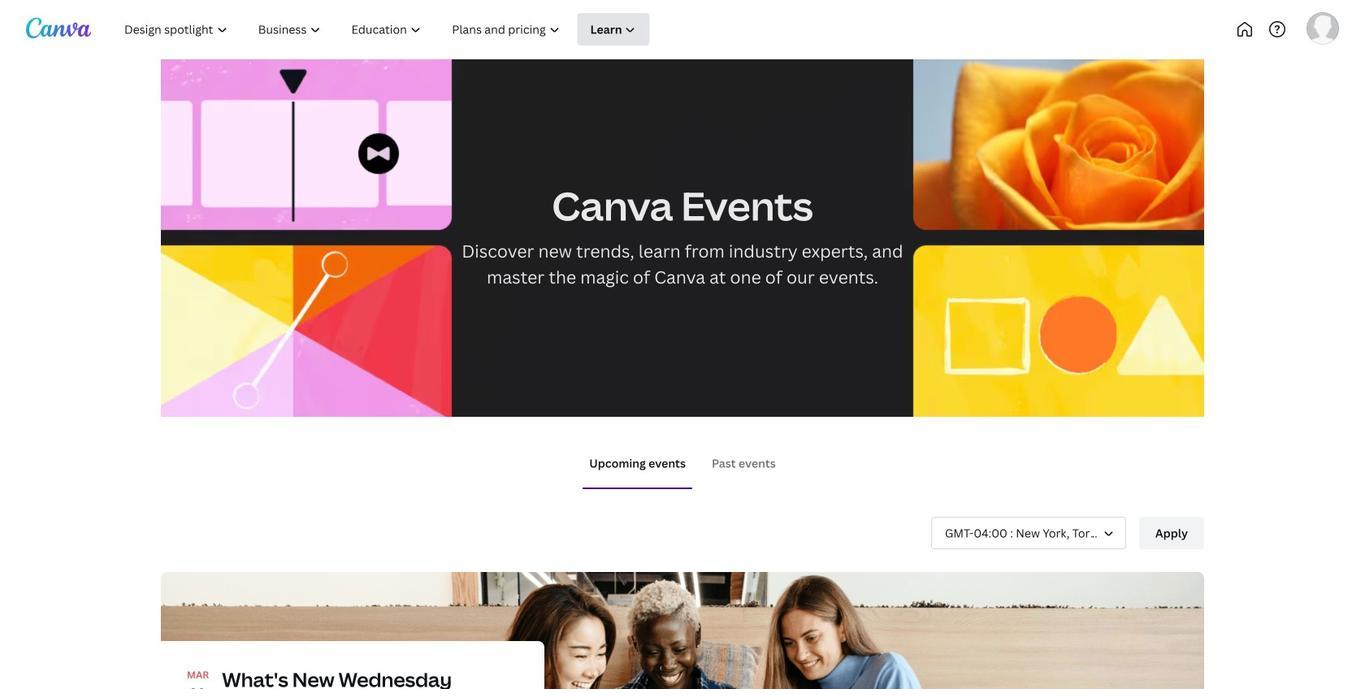 Task type: locate. For each thing, give the bounding box(es) containing it.
top level navigation element
[[111, 13, 705, 46]]



Task type: vqa. For each thing, say whether or not it's contained in the screenshot.
Connect Instagram Business
no



